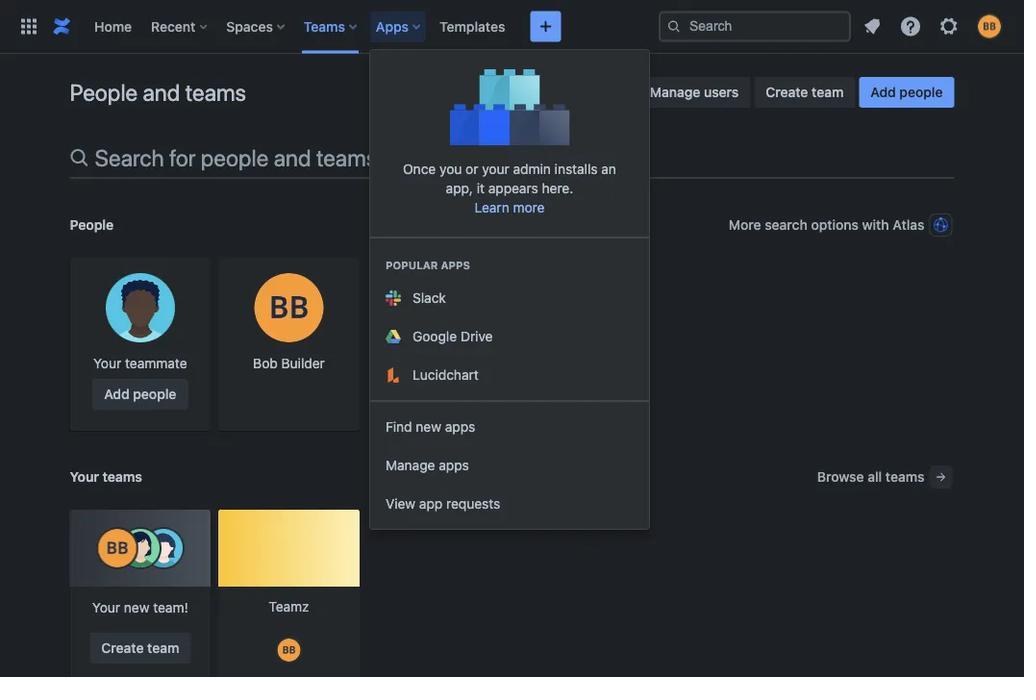 Task type: locate. For each thing, give the bounding box(es) containing it.
create
[[766, 84, 808, 100], [101, 640, 144, 656]]

0 horizontal spatial add people button
[[93, 379, 188, 410]]

lucidchartapp logo image
[[386, 367, 401, 383]]

teammate
[[125, 355, 187, 371]]

bob
[[253, 355, 278, 371]]

0 vertical spatial create team button
[[754, 77, 855, 108]]

1 horizontal spatial add
[[871, 84, 896, 100]]

manage
[[650, 84, 700, 100], [386, 457, 435, 473]]

atlas
[[893, 217, 925, 233]]

1 horizontal spatial team
[[812, 84, 844, 100]]

manage users
[[650, 84, 739, 100]]

bob builder image
[[277, 639, 301, 662]]

spaces
[[226, 18, 273, 34]]

2 vertical spatial apps
[[439, 457, 469, 473]]

0 horizontal spatial create team button
[[90, 633, 191, 664]]

1 group from the top
[[370, 237, 649, 400]]

0 horizontal spatial add people
[[104, 386, 176, 402]]

0 horizontal spatial add
[[104, 386, 130, 402]]

1 vertical spatial add people button
[[93, 379, 188, 410]]

create right users
[[766, 84, 808, 100]]

app,
[[446, 180, 473, 196]]

add down your teammate on the bottom left
[[104, 386, 130, 402]]

create team down search field at right
[[766, 84, 844, 100]]

1 horizontal spatial manage
[[650, 84, 700, 100]]

add people down help icon
[[871, 84, 943, 100]]

1 vertical spatial add people
[[104, 386, 176, 402]]

people
[[900, 84, 943, 100], [201, 144, 269, 171], [133, 386, 176, 402]]

here.
[[542, 180, 573, 196]]

people down search
[[70, 217, 114, 233]]

apps up view app requests
[[439, 457, 469, 473]]

manage apps
[[386, 457, 469, 473]]

your
[[93, 355, 121, 371], [70, 469, 99, 485], [92, 600, 120, 615]]

1 vertical spatial manage
[[386, 457, 435, 473]]

your inside people element
[[93, 355, 121, 371]]

people down help icon
[[900, 84, 943, 100]]

1 horizontal spatial create
[[766, 84, 808, 100]]

your new team!
[[92, 600, 188, 615]]

0 horizontal spatial new
[[124, 600, 150, 615]]

search
[[95, 144, 164, 171]]

with
[[862, 217, 889, 233]]

new inside your teams element
[[124, 600, 150, 615]]

you
[[440, 161, 462, 177]]

lucidchart
[[413, 367, 479, 383]]

0 horizontal spatial create
[[101, 640, 144, 656]]

slackforatlassianapp logo image
[[386, 290, 401, 306]]

add people button down your teammate on the bottom left
[[93, 379, 188, 410]]

create for rightmost create team button
[[766, 84, 808, 100]]

apps for manage apps
[[439, 457, 469, 473]]

1 vertical spatial people
[[70, 217, 114, 233]]

apps up manage apps
[[445, 419, 475, 435]]

0 horizontal spatial manage
[[386, 457, 435, 473]]

slack
[[413, 290, 446, 306]]

1 vertical spatial team
[[147, 640, 179, 656]]

search for people and teams
[[95, 144, 377, 171]]

2 vertical spatial people
[[133, 386, 176, 402]]

2 vertical spatial your
[[92, 600, 120, 615]]

0 vertical spatial apps
[[441, 259, 470, 272]]

manage left users
[[650, 84, 700, 100]]

teams
[[304, 18, 345, 34]]

people for people and teams
[[70, 79, 138, 106]]

global element
[[12, 0, 659, 53]]

lucidchart link
[[370, 356, 649, 394]]

google drive
[[413, 328, 493, 344]]

atlas image
[[933, 217, 949, 233]]

create down your new team!
[[101, 640, 144, 656]]

templates link
[[434, 11, 511, 42]]

create inside your teams element
[[101, 640, 144, 656]]

apps
[[376, 18, 409, 34]]

new left team!
[[124, 600, 150, 615]]

create team button down search field at right
[[754, 77, 855, 108]]

1 people from the top
[[70, 79, 138, 106]]

1 vertical spatial and
[[274, 144, 311, 171]]

search
[[765, 217, 808, 233]]

find
[[386, 419, 412, 435]]

settings icon image
[[938, 15, 961, 38]]

1 vertical spatial apps
[[445, 419, 475, 435]]

apps button
[[370, 11, 428, 42]]

teams button
[[298, 11, 364, 42]]

1 horizontal spatial add people
[[871, 84, 943, 100]]

1 vertical spatial create team
[[101, 640, 179, 656]]

0 vertical spatial people
[[70, 79, 138, 106]]

1 vertical spatial create
[[101, 640, 144, 656]]

team
[[812, 84, 844, 100], [147, 640, 179, 656]]

0 vertical spatial new
[[416, 419, 441, 435]]

2 people from the top
[[70, 217, 114, 233]]

1 horizontal spatial and
[[274, 144, 311, 171]]

manage users link
[[638, 77, 750, 108]]

1 horizontal spatial new
[[416, 419, 441, 435]]

add down notification icon
[[871, 84, 896, 100]]

create team button
[[754, 77, 855, 108], [90, 633, 191, 664]]

people down the teammate
[[133, 386, 176, 402]]

your for your new team!
[[92, 600, 120, 615]]

0 vertical spatial your
[[93, 355, 121, 371]]

1 vertical spatial create team button
[[90, 633, 191, 664]]

new
[[416, 419, 441, 435], [124, 600, 150, 615]]

people
[[70, 79, 138, 106], [70, 217, 114, 233]]

1 vertical spatial new
[[124, 600, 150, 615]]

0 vertical spatial team
[[812, 84, 844, 100]]

view app requests link
[[370, 485, 649, 523]]

add
[[871, 84, 896, 100], [104, 386, 130, 402]]

0 horizontal spatial people
[[133, 386, 176, 402]]

new right find
[[416, 419, 441, 435]]

add people
[[871, 84, 943, 100], [104, 386, 176, 402]]

an
[[601, 161, 616, 177]]

people for people
[[70, 217, 114, 233]]

create team
[[766, 84, 844, 100], [101, 640, 179, 656]]

0 horizontal spatial team
[[147, 640, 179, 656]]

1 horizontal spatial people
[[201, 144, 269, 171]]

2 horizontal spatial people
[[900, 84, 943, 100]]

home link
[[88, 11, 138, 42]]

0 vertical spatial manage
[[650, 84, 700, 100]]

people down home link in the left of the page
[[70, 79, 138, 106]]

bob builder
[[253, 355, 325, 371]]

your teammate
[[93, 355, 187, 371]]

group
[[370, 237, 649, 400], [370, 400, 649, 529]]

team!
[[153, 600, 188, 615]]

apps up slack
[[441, 259, 470, 272]]

0 vertical spatial create
[[766, 84, 808, 100]]

templates
[[440, 18, 505, 34]]

add people down your teammate on the bottom left
[[104, 386, 176, 402]]

add people button down help icon
[[859, 77, 954, 108]]

0 vertical spatial create team
[[766, 84, 844, 100]]

1 horizontal spatial add people button
[[859, 77, 954, 108]]

teams
[[185, 79, 246, 106], [316, 144, 377, 171], [102, 469, 142, 485], [886, 469, 925, 485]]

1 vertical spatial people
[[201, 144, 269, 171]]

0 horizontal spatial and
[[143, 79, 180, 106]]

create team button down your new team!
[[90, 633, 191, 664]]

add people button
[[859, 77, 954, 108], [93, 379, 188, 410]]

teamz
[[269, 598, 309, 614]]

add people inside people element
[[104, 386, 176, 402]]

group containing slack
[[370, 237, 649, 400]]

2 group from the top
[[370, 400, 649, 529]]

0 vertical spatial people
[[900, 84, 943, 100]]

manage up view
[[386, 457, 435, 473]]

learn more link
[[475, 200, 545, 215]]

apps for popular apps
[[441, 259, 470, 272]]

1 vertical spatial add
[[104, 386, 130, 402]]

and
[[143, 79, 180, 106], [274, 144, 311, 171]]

confluence image
[[50, 15, 73, 38]]

Search field
[[659, 11, 851, 42]]

app
[[419, 496, 443, 512]]

0 horizontal spatial create team
[[101, 640, 179, 656]]

manage for manage users
[[650, 84, 700, 100]]

confluence image
[[50, 15, 73, 38]]

once you or your admin installs an app, it appears here. learn more
[[403, 161, 616, 215]]

add people for top add people button
[[871, 84, 943, 100]]

view app requests
[[386, 496, 500, 512]]

create team down your new team!
[[101, 640, 179, 656]]

apps
[[441, 259, 470, 272], [445, 419, 475, 435], [439, 457, 469, 473]]

1 vertical spatial your
[[70, 469, 99, 485]]

banner
[[0, 0, 1024, 54]]

manage for manage apps
[[386, 457, 435, 473]]

people right for at left
[[201, 144, 269, 171]]

0 vertical spatial add people button
[[859, 77, 954, 108]]

0 vertical spatial add people
[[871, 84, 943, 100]]

search image
[[666, 19, 682, 34]]



Task type: vqa. For each thing, say whether or not it's contained in the screenshot.
the right Pages
no



Task type: describe. For each thing, give the bounding box(es) containing it.
manage apps link
[[370, 446, 649, 485]]

create for create team button in your teams element
[[101, 640, 144, 656]]

1 horizontal spatial create team button
[[754, 77, 855, 108]]

people and teams
[[70, 79, 246, 106]]

drive
[[461, 328, 493, 344]]

more search options with atlas
[[729, 217, 925, 233]]

bob builder link
[[218, 258, 360, 431]]

for
[[169, 144, 196, 171]]

slack button
[[370, 279, 649, 317]]

googledriveapp logo image
[[386, 330, 401, 343]]

notification icon image
[[861, 15, 884, 38]]

your for your teams
[[70, 469, 99, 485]]

popular
[[386, 259, 438, 272]]

builder
[[281, 355, 325, 371]]

options
[[811, 217, 859, 233]]

new for your
[[124, 600, 150, 615]]

0 vertical spatial and
[[143, 79, 180, 106]]

requests
[[446, 496, 500, 512]]

arrowrighticon image
[[933, 469, 949, 485]]

more search options with atlas button
[[727, 210, 954, 240]]

recent button
[[145, 11, 215, 42]]

it
[[477, 180, 485, 196]]

view
[[386, 496, 416, 512]]

create content image
[[534, 15, 557, 38]]

popular apps
[[386, 259, 470, 272]]

add inside people element
[[104, 386, 130, 402]]

add people for add people button within the people element
[[104, 386, 176, 402]]

1 horizontal spatial create team
[[766, 84, 844, 100]]

teamz image
[[218, 510, 360, 587]]

create team button inside your teams element
[[90, 633, 191, 664]]

create team inside your teams element
[[101, 640, 179, 656]]

once
[[403, 161, 436, 177]]

admin
[[513, 161, 551, 177]]

add people button inside people element
[[93, 379, 188, 410]]

more
[[513, 200, 545, 215]]

teams inside button
[[886, 469, 925, 485]]

more
[[729, 217, 761, 233]]

your teams
[[70, 469, 142, 485]]

installs
[[555, 161, 598, 177]]

or
[[466, 161, 478, 177]]

recent
[[151, 18, 196, 34]]

0 vertical spatial add
[[871, 84, 896, 100]]

browse
[[817, 469, 864, 485]]

your
[[482, 161, 509, 177]]

teamz link
[[218, 510, 360, 677]]

banner containing home
[[0, 0, 1024, 54]]

your for your teammate
[[93, 355, 121, 371]]

users
[[704, 84, 739, 100]]

help icon image
[[899, 15, 922, 38]]

learn
[[475, 200, 509, 215]]

home
[[94, 18, 132, 34]]

appears
[[488, 180, 538, 196]]

find new apps link
[[370, 408, 649, 446]]

new for find
[[416, 419, 441, 435]]

appswitcher icon image
[[17, 15, 40, 38]]

browse all teams
[[817, 469, 925, 485]]

browse all teams button
[[815, 462, 954, 492]]

people element
[[70, 258, 954, 431]]

your teams element
[[70, 510, 954, 677]]

group containing find new apps
[[370, 400, 649, 529]]

find new apps
[[386, 419, 475, 435]]

google
[[413, 328, 457, 344]]

all
[[868, 469, 882, 485]]

spaces button
[[221, 11, 292, 42]]

google drive link
[[370, 317, 649, 356]]



